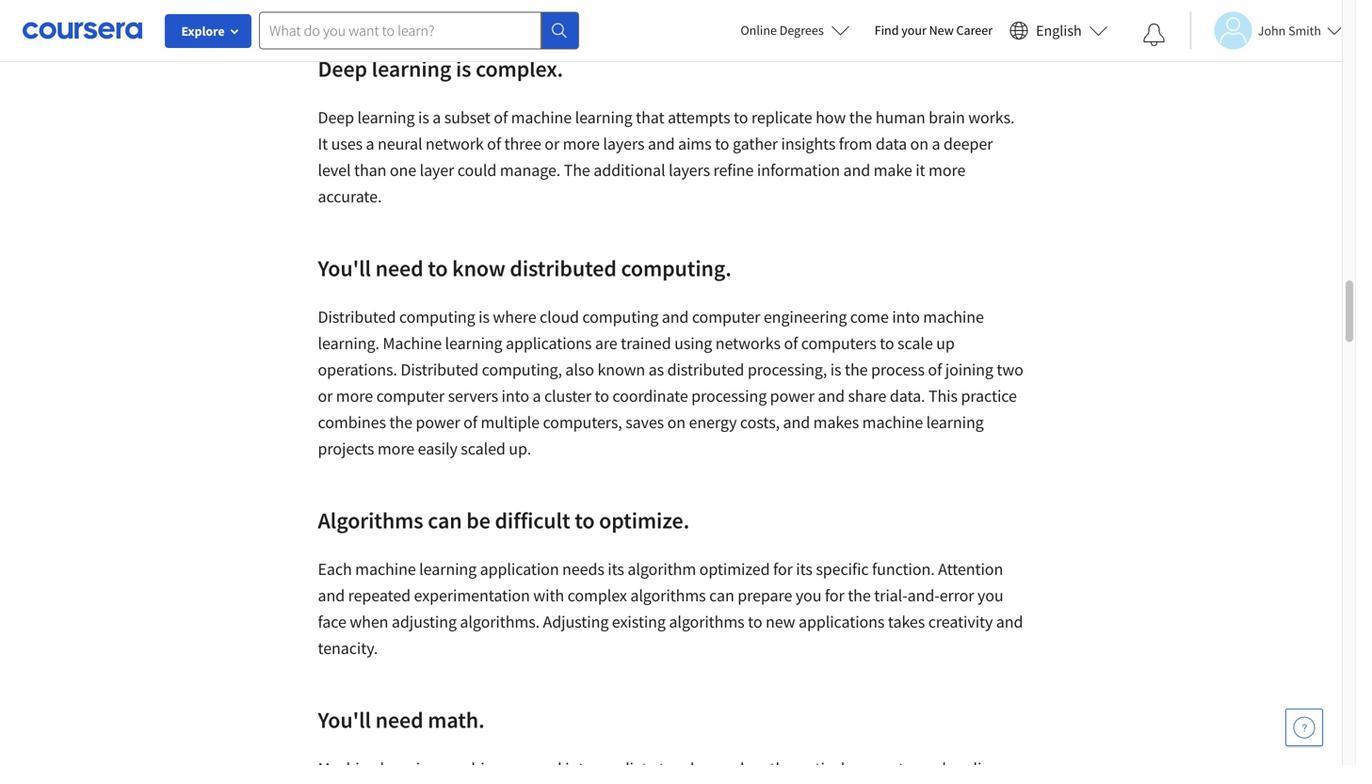 Task type: locate. For each thing, give the bounding box(es) containing it.
into up scale
[[892, 307, 920, 328]]

its
[[608, 559, 624, 580], [796, 559, 813, 580]]

costs,
[[740, 412, 780, 433]]

networks
[[715, 333, 781, 354]]

for up prepare
[[773, 559, 793, 580]]

insights
[[781, 133, 836, 154]]

you'll down the tenacity.
[[318, 706, 371, 735]]

1 vertical spatial into
[[501, 386, 529, 407]]

the inside the each machine learning application needs its algorithm optimized for its specific function. attention and repeated experimentation with complex algorithms can prepare you for the trial-and-error you face when adjusting algorithms. adjusting existing algorithms to new applications takes creativity and tenacity.
[[848, 585, 871, 606]]

coursera image
[[23, 15, 142, 45]]

engineering
[[764, 307, 847, 328]]

0 horizontal spatial its
[[608, 559, 624, 580]]

need left math.
[[375, 706, 423, 735]]

you'll
[[318, 254, 371, 283], [318, 706, 371, 735]]

trial-
[[874, 585, 907, 606]]

you'll down accurate.
[[318, 254, 371, 283]]

machine up three
[[511, 107, 572, 128]]

or inside distributed computing is where cloud computing and computer engineering come into machine learning. machine learning applications are trained using networks of computers to scale up operations. distributed computing, also known as distributed processing, is the process of joining two or more computer servers into a cluster to coordinate processing power and share data. this practice combines the power of multiple computers, saves on energy costs, and makes machine learning projects more easily scaled up.
[[318, 386, 333, 407]]

energy
[[689, 412, 737, 433]]

computing up the are on the left
[[582, 307, 658, 328]]

projects
[[318, 438, 374, 460]]

power down processing,
[[770, 386, 814, 407]]

deep up uses
[[318, 107, 354, 128]]

learning left the that
[[575, 107, 632, 128]]

algorithms down optimized
[[669, 612, 745, 633]]

need
[[375, 254, 423, 283], [375, 706, 423, 735]]

could
[[457, 160, 496, 181]]

need for to
[[375, 254, 423, 283]]

1 vertical spatial distributed
[[667, 359, 744, 380]]

0 vertical spatial power
[[770, 386, 814, 407]]

1 deep from the top
[[318, 55, 367, 83]]

machine up "repeated"
[[355, 559, 416, 580]]

error
[[940, 585, 974, 606]]

and
[[648, 133, 675, 154], [843, 160, 870, 181], [662, 307, 689, 328], [818, 386, 845, 407], [783, 412, 810, 433], [318, 585, 345, 606], [996, 612, 1023, 633]]

0 horizontal spatial into
[[501, 386, 529, 407]]

tenacity.
[[318, 638, 378, 659]]

and right the creativity
[[996, 612, 1023, 633]]

one
[[390, 160, 416, 181]]

1 horizontal spatial distributed
[[667, 359, 744, 380]]

when
[[350, 612, 388, 633]]

on up it on the right
[[910, 133, 928, 154]]

computer down machine
[[376, 386, 445, 407]]

of left three
[[487, 133, 501, 154]]

2 computing from the left
[[582, 307, 658, 328]]

show notifications image
[[1143, 24, 1166, 46]]

0 vertical spatial need
[[375, 254, 423, 283]]

on
[[910, 133, 928, 154], [667, 412, 686, 433]]

each
[[318, 559, 352, 580]]

machine
[[511, 107, 572, 128], [923, 307, 984, 328], [862, 412, 923, 433], [355, 559, 416, 580]]

1 vertical spatial layers
[[669, 160, 710, 181]]

is for where
[[479, 307, 490, 328]]

can
[[428, 507, 462, 535], [709, 585, 734, 606]]

1 you from the left
[[796, 585, 822, 606]]

0 horizontal spatial for
[[773, 559, 793, 580]]

learning up experimentation
[[419, 559, 477, 580]]

distributed computing is where cloud computing and computer engineering come into machine learning. machine learning applications are trained using networks of computers to scale up operations. distributed computing, also known as distributed processing, is the process of joining two or more computer servers into a cluster to coordinate processing power and share data. this practice combines the power of multiple computers, saves on energy costs, and makes machine learning projects more easily scaled up.
[[318, 307, 1023, 460]]

applications
[[506, 333, 592, 354], [799, 612, 885, 633]]

additional
[[593, 160, 665, 181]]

1 horizontal spatial layers
[[669, 160, 710, 181]]

process
[[871, 359, 925, 380]]

or right three
[[545, 133, 559, 154]]

combines
[[318, 412, 386, 433]]

up
[[936, 333, 955, 354]]

1 horizontal spatial or
[[545, 133, 559, 154]]

online degrees button
[[725, 9, 865, 51]]

find your new career
[[875, 22, 993, 39]]

0 vertical spatial algorithms
[[630, 585, 706, 606]]

its left specific
[[796, 559, 813, 580]]

1 vertical spatial you'll
[[318, 706, 371, 735]]

information
[[757, 160, 840, 181]]

power
[[770, 386, 814, 407], [416, 412, 460, 433]]

you'll need math.
[[318, 706, 485, 735]]

new
[[766, 612, 795, 633]]

of up processing,
[[784, 333, 798, 354]]

on right the saves
[[667, 412, 686, 433]]

or up 'combines'
[[318, 386, 333, 407]]

deep inside deep learning is a subset of machine learning that attempts to replicate how the human brain works. it uses a neural network of three or more layers and aims to gather insights from data on a deeper level than one layer could manage. the additional layers refine information and make it more accurate.
[[318, 107, 354, 128]]

machine inside deep learning is a subset of machine learning that attempts to replicate how the human brain works. it uses a neural network of three or more layers and aims to gather insights from data on a deeper level than one layer could manage. the additional layers refine information and make it more accurate.
[[511, 107, 572, 128]]

the
[[564, 160, 590, 181]]

more left easily on the bottom
[[377, 438, 414, 460]]

a down "brain"
[[932, 133, 940, 154]]

1 vertical spatial can
[[709, 585, 734, 606]]

its up complex
[[608, 559, 624, 580]]

0 vertical spatial layers
[[603, 133, 645, 154]]

to left scale
[[880, 333, 894, 354]]

on inside distributed computing is where cloud computing and computer engineering come into machine learning. machine learning applications are trained using networks of computers to scale up operations. distributed computing, also known as distributed processing, is the process of joining two or more computer servers into a cluster to coordinate processing power and share data. this practice combines the power of multiple computers, saves on energy costs, and makes machine learning projects more easily scaled up.
[[667, 412, 686, 433]]

1 you'll from the top
[[318, 254, 371, 283]]

and right costs,
[[783, 412, 810, 433]]

1 horizontal spatial can
[[709, 585, 734, 606]]

1 need from the top
[[375, 254, 423, 283]]

0 vertical spatial distributed
[[510, 254, 617, 283]]

need up machine
[[375, 254, 423, 283]]

1 horizontal spatial on
[[910, 133, 928, 154]]

repeated
[[348, 585, 411, 606]]

you down specific
[[796, 585, 822, 606]]

a inside distributed computing is where cloud computing and computer engineering come into machine learning. machine learning applications are trained using networks of computers to scale up operations. distributed computing, also known as distributed processing, is the process of joining two or more computer servers into a cluster to coordinate processing power and share data. this practice combines the power of multiple computers, saves on energy costs, and makes machine learning projects more easily scaled up.
[[533, 386, 541, 407]]

1 vertical spatial distributed
[[401, 359, 479, 380]]

1 horizontal spatial distributed
[[401, 359, 479, 380]]

0 horizontal spatial computing
[[399, 307, 475, 328]]

the
[[849, 107, 872, 128], [845, 359, 868, 380], [389, 412, 412, 433], [848, 585, 871, 606]]

and up face
[[318, 585, 345, 606]]

0 horizontal spatial power
[[416, 412, 460, 433]]

1 vertical spatial need
[[375, 706, 423, 735]]

and down from
[[843, 160, 870, 181]]

of up this
[[928, 359, 942, 380]]

1 horizontal spatial computer
[[692, 307, 760, 328]]

for down specific
[[825, 585, 844, 606]]

1 vertical spatial on
[[667, 412, 686, 433]]

data
[[876, 133, 907, 154]]

more up 'combines'
[[336, 386, 373, 407]]

machine up up
[[923, 307, 984, 328]]

to left new
[[748, 612, 762, 633]]

the inside deep learning is a subset of machine learning that attempts to replicate how the human brain works. it uses a neural network of three or more layers and aims to gather insights from data on a deeper level than one layer could manage. the additional layers refine information and make it more accurate.
[[849, 107, 872, 128]]

uses
[[331, 133, 363, 154]]

1 vertical spatial for
[[825, 585, 844, 606]]

0 horizontal spatial distributed
[[318, 307, 396, 328]]

computing up machine
[[399, 307, 475, 328]]

into
[[892, 307, 920, 328], [501, 386, 529, 407]]

algorithms can be difficult to optimize.
[[318, 507, 689, 535]]

0 horizontal spatial you
[[796, 585, 822, 606]]

1 horizontal spatial computing
[[582, 307, 658, 328]]

into up the multiple
[[501, 386, 529, 407]]

attention
[[938, 559, 1003, 580]]

a down computing,
[[533, 386, 541, 407]]

2 deep from the top
[[318, 107, 354, 128]]

distributed up cloud
[[510, 254, 617, 283]]

applications inside the each machine learning application needs its algorithm optimized for its specific function. attention and repeated experimentation with complex algorithms can prepare you for the trial-and-error you face when adjusting algorithms. adjusting existing algorithms to new applications takes creativity and tenacity.
[[799, 612, 885, 633]]

more up the
[[563, 133, 600, 154]]

as
[[649, 359, 664, 380]]

is left where
[[479, 307, 490, 328]]

deep
[[318, 55, 367, 83], [318, 107, 354, 128]]

distributed inside distributed computing is where cloud computing and computer engineering come into machine learning. machine learning applications are trained using networks of computers to scale up operations. distributed computing, also known as distributed processing, is the process of joining two or more computer servers into a cluster to coordinate processing power and share data. this practice combines the power of multiple computers, saves on energy costs, and makes machine learning projects more easily scaled up.
[[667, 359, 744, 380]]

0 vertical spatial deep
[[318, 55, 367, 83]]

make
[[874, 160, 912, 181]]

or inside deep learning is a subset of machine learning that attempts to replicate how the human brain works. it uses a neural network of three or more layers and aims to gather insights from data on a deeper level than one layer could manage. the additional layers refine information and make it more accurate.
[[545, 133, 559, 154]]

distributed
[[318, 307, 396, 328], [401, 359, 479, 380]]

application
[[480, 559, 559, 580]]

deep learning is complex.
[[318, 55, 563, 83]]

1 horizontal spatial you
[[977, 585, 1003, 606]]

0 horizontal spatial on
[[667, 412, 686, 433]]

john smith button
[[1190, 12, 1342, 49]]

or
[[545, 133, 559, 154], [318, 386, 333, 407]]

and up 'using' in the top of the page
[[662, 307, 689, 328]]

2 you'll from the top
[[318, 706, 371, 735]]

0 vertical spatial you'll
[[318, 254, 371, 283]]

algorithms
[[318, 507, 423, 535]]

more
[[563, 133, 600, 154], [929, 160, 966, 181], [336, 386, 373, 407], [377, 438, 414, 460]]

operations.
[[318, 359, 397, 380]]

of down servers
[[463, 412, 477, 433]]

learning down the what do you want to learn? text box
[[372, 55, 451, 83]]

manage.
[[500, 160, 560, 181]]

1 vertical spatial algorithms
[[669, 612, 745, 633]]

human
[[876, 107, 925, 128]]

applications down cloud
[[506, 333, 592, 354]]

is inside deep learning is a subset of machine learning that attempts to replicate how the human brain works. it uses a neural network of three or more layers and aims to gather insights from data on a deeper level than one layer could manage. the additional layers refine information and make it more accurate.
[[418, 107, 429, 128]]

the up from
[[849, 107, 872, 128]]

coordinate
[[612, 386, 688, 407]]

1 vertical spatial deep
[[318, 107, 354, 128]]

machine
[[383, 333, 442, 354]]

0 vertical spatial can
[[428, 507, 462, 535]]

the down specific
[[848, 585, 871, 606]]

learning up neural
[[357, 107, 415, 128]]

1 horizontal spatial into
[[892, 307, 920, 328]]

0 vertical spatial into
[[892, 307, 920, 328]]

1 horizontal spatial its
[[796, 559, 813, 580]]

computer up networks
[[692, 307, 760, 328]]

power up easily on the bottom
[[416, 412, 460, 433]]

distributed down 'using' in the top of the page
[[667, 359, 744, 380]]

optimized
[[699, 559, 770, 580]]

replicate
[[751, 107, 812, 128]]

is up neural
[[418, 107, 429, 128]]

2 need from the top
[[375, 706, 423, 735]]

to
[[734, 107, 748, 128], [715, 133, 729, 154], [428, 254, 448, 283], [880, 333, 894, 354], [595, 386, 609, 407], [575, 507, 595, 535], [748, 612, 762, 633]]

to left know
[[428, 254, 448, 283]]

0 horizontal spatial or
[[318, 386, 333, 407]]

where
[[493, 307, 536, 328]]

1 vertical spatial applications
[[799, 612, 885, 633]]

new
[[929, 22, 954, 39]]

network
[[426, 133, 484, 154]]

multiple
[[481, 412, 540, 433]]

you'll for you'll need to know distributed computing.
[[318, 254, 371, 283]]

0 vertical spatial on
[[910, 133, 928, 154]]

algorithms down algorithm
[[630, 585, 706, 606]]

0 horizontal spatial layers
[[603, 133, 645, 154]]

layers up additional
[[603, 133, 645, 154]]

computer
[[692, 307, 760, 328], [376, 386, 445, 407]]

complex
[[567, 585, 627, 606]]

deep down the what do you want to learn? text box
[[318, 55, 367, 83]]

joining
[[945, 359, 993, 380]]

0 horizontal spatial applications
[[506, 333, 592, 354]]

processing,
[[748, 359, 827, 380]]

it
[[916, 160, 925, 181]]

of
[[494, 107, 508, 128], [487, 133, 501, 154], [784, 333, 798, 354], [928, 359, 942, 380], [463, 412, 477, 433]]

distributed up learning.
[[318, 307, 396, 328]]

None search field
[[259, 12, 579, 49]]

with
[[533, 585, 564, 606]]

math.
[[428, 706, 485, 735]]

0 vertical spatial applications
[[506, 333, 592, 354]]

is up subset
[[456, 55, 471, 83]]

applications down specific
[[799, 612, 885, 633]]

1 vertical spatial or
[[318, 386, 333, 407]]

0 horizontal spatial computer
[[376, 386, 445, 407]]

three
[[504, 133, 541, 154]]

deep learning is a subset of machine learning that attempts to replicate how the human brain works. it uses a neural network of three or more layers and aims to gather insights from data on a deeper level than one layer could manage. the additional layers refine information and make it more accurate.
[[318, 107, 1015, 207]]

can left "be" on the bottom left of the page
[[428, 507, 462, 535]]

0 horizontal spatial distributed
[[510, 254, 617, 283]]

scaled
[[461, 438, 506, 460]]

1 horizontal spatial applications
[[799, 612, 885, 633]]

optimize.
[[599, 507, 689, 535]]

more right it on the right
[[929, 160, 966, 181]]

layers down aims
[[669, 160, 710, 181]]

and up makes
[[818, 386, 845, 407]]

0 vertical spatial or
[[545, 133, 559, 154]]

the up share
[[845, 359, 868, 380]]

to down known
[[595, 386, 609, 407]]

you down attention
[[977, 585, 1003, 606]]

can down optimized
[[709, 585, 734, 606]]

and-
[[907, 585, 940, 606]]

is for complex.
[[456, 55, 471, 83]]

distributed down machine
[[401, 359, 479, 380]]



Task type: describe. For each thing, give the bounding box(es) containing it.
you'll need to know distributed computing.
[[318, 254, 731, 283]]

deeper
[[944, 133, 993, 154]]

gather
[[733, 133, 778, 154]]

algorithms.
[[460, 612, 540, 633]]

using
[[674, 333, 712, 354]]

scale
[[897, 333, 933, 354]]

known
[[597, 359, 645, 380]]

1 computing from the left
[[399, 307, 475, 328]]

share
[[848, 386, 887, 407]]

can inside the each machine learning application needs its algorithm optimized for its specific function. attention and repeated experimentation with complex algorithms can prepare you for the trial-and-error you face when adjusting algorithms. adjusting existing algorithms to new applications takes creativity and tenacity.
[[709, 585, 734, 606]]

explore button
[[165, 14, 251, 48]]

online degrees
[[741, 22, 824, 39]]

how
[[816, 107, 846, 128]]

refine
[[713, 160, 754, 181]]

from
[[839, 133, 872, 154]]

to inside the each machine learning application needs its algorithm optimized for its specific function. attention and repeated experimentation with complex algorithms can prepare you for the trial-and-error you face when adjusting algorithms. adjusting existing algorithms to new applications takes creativity and tenacity.
[[748, 612, 762, 633]]

deep for deep learning is complex.
[[318, 55, 367, 83]]

function.
[[872, 559, 935, 580]]

1 vertical spatial computer
[[376, 386, 445, 407]]

0 vertical spatial computer
[[692, 307, 760, 328]]

0 horizontal spatial can
[[428, 507, 462, 535]]

it
[[318, 133, 328, 154]]

brain
[[929, 107, 965, 128]]

neural
[[378, 133, 422, 154]]

you'll for you'll need math.
[[318, 706, 371, 735]]

What do you want to learn? text field
[[259, 12, 541, 49]]

data.
[[890, 386, 925, 407]]

computing.
[[621, 254, 731, 283]]

attempts
[[668, 107, 730, 128]]

complex.
[[476, 55, 563, 83]]

trained
[[621, 333, 671, 354]]

creativity
[[928, 612, 993, 633]]

a left subset
[[432, 107, 441, 128]]

subset
[[444, 107, 490, 128]]

are
[[595, 333, 617, 354]]

two
[[997, 359, 1023, 380]]

adjusting
[[392, 612, 457, 633]]

face
[[318, 612, 346, 633]]

learning down this
[[926, 412, 984, 433]]

computing,
[[482, 359, 562, 380]]

existing
[[612, 612, 666, 633]]

degrees
[[779, 22, 824, 39]]

0 vertical spatial for
[[773, 559, 793, 580]]

to up needs
[[575, 507, 595, 535]]

accurate.
[[318, 186, 382, 207]]

difficult
[[495, 507, 570, 535]]

john smith
[[1258, 22, 1321, 39]]

come
[[850, 307, 889, 328]]

specific
[[816, 559, 869, 580]]

needs
[[562, 559, 604, 580]]

learning inside the each machine learning application needs its algorithm optimized for its specific function. attention and repeated experimentation with complex algorithms can prepare you for the trial-and-error you face when adjusting algorithms. adjusting existing algorithms to new applications takes creativity and tenacity.
[[419, 559, 477, 580]]

up.
[[509, 438, 531, 460]]

english
[[1036, 21, 1082, 40]]

1 horizontal spatial for
[[825, 585, 844, 606]]

saves
[[625, 412, 664, 433]]

also
[[565, 359, 594, 380]]

processing
[[691, 386, 767, 407]]

learning.
[[318, 333, 379, 354]]

algorithm
[[628, 559, 696, 580]]

is down computers
[[830, 359, 841, 380]]

prepare
[[738, 585, 792, 606]]

career
[[956, 22, 993, 39]]

aims
[[678, 133, 712, 154]]

need for math.
[[375, 706, 423, 735]]

1 vertical spatial power
[[416, 412, 460, 433]]

experimentation
[[414, 585, 530, 606]]

0 vertical spatial distributed
[[318, 307, 396, 328]]

takes
[[888, 612, 925, 633]]

2 its from the left
[[796, 559, 813, 580]]

smith
[[1288, 22, 1321, 39]]

works.
[[968, 107, 1015, 128]]

a right uses
[[366, 133, 374, 154]]

practice
[[961, 386, 1017, 407]]

easily
[[418, 438, 457, 460]]

machine inside the each machine learning application needs its algorithm optimized for its specific function. attention and repeated experimentation with complex algorithms can prepare you for the trial-and-error you face when adjusting algorithms. adjusting existing algorithms to new applications takes creativity and tenacity.
[[355, 559, 416, 580]]

learning down where
[[445, 333, 502, 354]]

1 horizontal spatial power
[[770, 386, 814, 407]]

computers
[[801, 333, 876, 354]]

2 you from the left
[[977, 585, 1003, 606]]

that
[[636, 107, 664, 128]]

deep for deep learning is a subset of machine learning that attempts to replicate how the human brain works. it uses a neural network of three or more layers and aims to gather insights from data on a deeper level than one layer could manage. the additional layers refine information and make it more accurate.
[[318, 107, 354, 128]]

on inside deep learning is a subset of machine learning that attempts to replicate how the human brain works. it uses a neural network of three or more layers and aims to gather insights from data on a deeper level than one layer could manage. the additional layers refine information and make it more accurate.
[[910, 133, 928, 154]]

1 its from the left
[[608, 559, 624, 580]]

than
[[354, 160, 386, 181]]

help center image
[[1293, 717, 1316, 739]]

is for a
[[418, 107, 429, 128]]

find your new career link
[[865, 19, 1002, 42]]

john
[[1258, 22, 1286, 39]]

online
[[741, 22, 777, 39]]

find
[[875, 22, 899, 39]]

english button
[[1002, 0, 1116, 61]]

cluster
[[544, 386, 591, 407]]

layer
[[420, 160, 454, 181]]

applications inside distributed computing is where cloud computing and computer engineering come into machine learning. machine learning applications are trained using networks of computers to scale up operations. distributed computing, also known as distributed processing, is the process of joining two or more computer servers into a cluster to coordinate processing power and share data. this practice combines the power of multiple computers, saves on energy costs, and makes machine learning projects more easily scaled up.
[[506, 333, 592, 354]]

of right subset
[[494, 107, 508, 128]]

to right aims
[[715, 133, 729, 154]]

the right 'combines'
[[389, 412, 412, 433]]

cloud
[[540, 307, 579, 328]]

adjusting
[[543, 612, 609, 633]]

to up gather
[[734, 107, 748, 128]]

makes
[[813, 412, 859, 433]]

computers,
[[543, 412, 622, 433]]

and down the that
[[648, 133, 675, 154]]

machine down the data.
[[862, 412, 923, 433]]



Task type: vqa. For each thing, say whether or not it's contained in the screenshot.
6 inside the Software Engineering MasterTrack® Certificate Offered by Arizona State University 6 months
no



